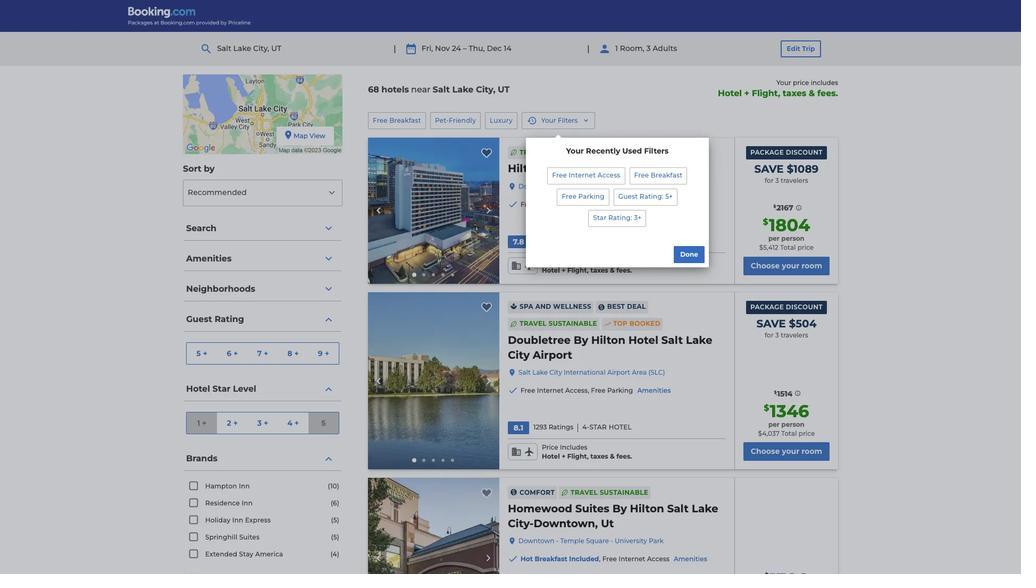 Task type: locate. For each thing, give the bounding box(es) containing it.
2 includes from the top
[[560, 444, 588, 452]]

includes down "4-"
[[560, 444, 588, 452]]

2 price from the top
[[542, 444, 559, 452]]

flight,
[[752, 88, 781, 98], [568, 267, 589, 275], [568, 453, 589, 461]]

flight, for 1804
[[568, 267, 589, 275]]

travelers
[[781, 177, 809, 185], [781, 331, 809, 339]]

downtown - temple square - university park
[[519, 183, 664, 191], [519, 538, 664, 546]]

0 horizontal spatial 1
[[197, 419, 200, 428]]

total for 1804
[[781, 244, 796, 252]]

& up best
[[610, 267, 615, 275]]

1 vertical spatial package
[[751, 303, 784, 311]]

package discount up save $1089
[[751, 149, 823, 157]]

city,
[[253, 44, 269, 53], [476, 85, 496, 95]]

2 vertical spatial fees.
[[617, 453, 632, 461]]

1 vertical spatial flight,
[[568, 267, 589, 275]]

for for 1804
[[765, 177, 774, 185]]

flight, inside your price includes hotel + flight, taxes & fees.
[[752, 88, 781, 98]]

1 vertical spatial go to image #4 image
[[442, 459, 445, 463]]

your left expand icon
[[542, 117, 556, 125]]

downtown - temple square - university park down free internet access
[[519, 183, 664, 191]]

total for 1346
[[782, 430, 797, 438]]

choose your room down "$4,037"
[[751, 447, 823, 457]]

0 vertical spatial airport
[[533, 349, 573, 362]]

0 vertical spatial filters
[[558, 117, 578, 125]]

room
[[802, 261, 823, 271], [802, 447, 823, 457]]

2 vertical spatial price
[[799, 430, 815, 438]]

internet down free internet access
[[537, 201, 564, 209]]

1 vertical spatial hilton
[[592, 334, 626, 347]]

per up $5,412
[[769, 235, 780, 243]]

for for 1346
[[765, 331, 774, 339]]

discount
[[786, 149, 823, 157], [786, 303, 823, 311]]

+ for 6 +
[[234, 349, 238, 358]]

1 vertical spatial taxes
[[591, 267, 609, 275]]

1 vertical spatial parking
[[608, 387, 633, 395]]

1 go to image #2 image from the top
[[423, 273, 426, 277]]

star inside your recently used filters list box
[[593, 214, 607, 222]]

inn up springhill suites
[[232, 517, 243, 525]]

2 horizontal spatial your
[[777, 79, 792, 87]]

2 package from the top
[[751, 303, 784, 311]]

save for 1804
[[755, 163, 784, 176]]

filters
[[558, 117, 578, 125], [644, 146, 669, 156]]

1 vertical spatial photo carousel region
[[368, 293, 500, 470]]

0 vertical spatial city,
[[253, 44, 269, 53]]

suites for springhill
[[239, 534, 260, 542]]

residence
[[205, 500, 240, 508]]

& inside your price includes hotel + flight, taxes & fees.
[[809, 88, 815, 98]]

2 university from the top
[[615, 538, 647, 546]]

1 vertical spatial go to image #1 image
[[413, 459, 417, 463]]

& down "includes"
[[809, 88, 815, 98]]

salt
[[217, 44, 231, 53], [433, 85, 450, 95], [545, 162, 567, 175], [662, 334, 683, 347], [519, 369, 531, 377], [668, 503, 689, 516]]

2 photo carousel region from the top
[[368, 293, 500, 470]]

park up "hot breakfast included , free internet access amenities"
[[649, 538, 664, 546]]

package discount for 1346
[[751, 303, 823, 311]]

ut
[[271, 44, 282, 53], [498, 85, 510, 95]]

& for 1804
[[610, 267, 615, 275]]

inn for holiday
[[232, 517, 243, 525]]

1 package discount from the top
[[751, 149, 823, 157]]

0 horizontal spatial |
[[394, 44, 396, 54]]

1 vertical spatial breakfast
[[651, 172, 683, 180]]

(5) for springhill suites
[[331, 534, 339, 542]]

1 for from the top
[[765, 177, 774, 185]]

your
[[777, 79, 792, 87], [542, 117, 556, 125], [566, 146, 584, 156]]

suites up "ut"
[[576, 503, 610, 516]]

0 vertical spatial access
[[598, 172, 621, 180]]

map view
[[294, 132, 326, 140]]

total inside $ 1804 per person $5,412 total price
[[781, 244, 796, 252]]

2 vertical spatial star
[[590, 424, 607, 432]]

lake
[[233, 44, 251, 53], [453, 85, 474, 95], [570, 162, 597, 175], [686, 334, 713, 347], [533, 369, 548, 377], [692, 503, 719, 516]]

photo carousel region for 1346
[[368, 293, 500, 470]]

travel down your filters button
[[520, 148, 547, 156]]

price down 1346
[[799, 430, 815, 438]]

for 3 travelers
[[765, 177, 809, 185], [765, 331, 809, 339]]

guest for guest rating
[[186, 314, 212, 324]]

6
[[227, 349, 232, 358]]

1 for 1 room, 3 adults
[[616, 44, 618, 53]]

total
[[781, 244, 796, 252], [782, 430, 797, 438]]

1 vertical spatial price includes hotel + flight, taxes & fees.
[[542, 444, 632, 461]]

taxes for 1804
[[591, 267, 609, 275]]

price left "includes"
[[793, 79, 810, 87]]

star inside dropdown button
[[213, 384, 231, 394]]

2 go to image #4 image from the top
[[442, 459, 445, 463]]

guest inside "dropdown button"
[[186, 314, 212, 324]]

+ for 9 +
[[325, 349, 329, 358]]

breakfast down hotels
[[390, 116, 421, 124]]

(slc)
[[649, 369, 665, 377]]

filters left expand icon
[[558, 117, 578, 125]]

+ for 1 +
[[202, 419, 207, 428]]

person for 1804
[[782, 235, 805, 243]]

save left $1089
[[755, 163, 784, 176]]

2 (5) from the top
[[331, 534, 339, 542]]

1 go to image #1 image from the top
[[413, 273, 417, 277]]

1 for 1 +
[[197, 419, 200, 428]]

2 square from the top
[[586, 538, 609, 546]]

1 choose your room from the top
[[751, 261, 823, 271]]

0 vertical spatial 5
[[196, 349, 201, 358]]

room down $ 1346 per person $4,037 total price
[[802, 447, 823, 457]]

choose your room
[[751, 261, 823, 271], [751, 447, 823, 457]]

downtown - temple square - university park up included
[[519, 538, 664, 546]]

(5) down (6)
[[331, 517, 339, 525]]

2 temple from the top
[[561, 538, 585, 546]]

1 university from the top
[[615, 183, 647, 191]]

1 vertical spatial price
[[798, 244, 814, 252]]

temple down downtown,
[[561, 538, 585, 546]]

star for hotel star level
[[213, 384, 231, 394]]

includes up wellness
[[560, 258, 588, 266]]

$ inside "$ 2167"
[[774, 204, 777, 209]]

1 travelers from the top
[[781, 177, 809, 185]]

1 go to image #3 image from the top
[[432, 273, 436, 277]]

for 3 travelers down save $504
[[765, 331, 809, 339]]

2 | from the left
[[587, 44, 590, 54]]

0 horizontal spatial access
[[566, 201, 588, 209]]

your inside your recently used filters list box
[[566, 146, 584, 156]]

parking inside your recently used filters list box
[[579, 193, 605, 201]]

1 (5) from the top
[[331, 517, 339, 525]]

1 person from the top
[[782, 235, 805, 243]]

trip
[[802, 45, 815, 53]]

photo carousel region
[[368, 138, 500, 284], [368, 293, 500, 470], [368, 479, 500, 575]]

your inside your price includes hotel + flight, taxes & fees.
[[777, 79, 792, 87]]

sign in to save image left spa
[[482, 302, 492, 316]]

for down save $1089
[[765, 177, 774, 185]]

2 vertical spatial hilton
[[630, 503, 665, 516]]

$ inside $ 1514
[[774, 390, 777, 395]]

sign in to save image
[[482, 302, 492, 316], [482, 489, 492, 502]]

taxes inside your price includes hotel + flight, taxes & fees.
[[783, 88, 807, 98]]

+ for 8 +
[[295, 349, 299, 358]]

expand image
[[582, 117, 591, 125]]

1 vertical spatial travel sustainable
[[520, 320, 598, 328]]

filters inside list box
[[644, 146, 669, 156]]

0 vertical spatial package discount
[[751, 149, 823, 157]]

parking down free internet access
[[579, 193, 605, 201]]

2 go to image #3 image from the top
[[432, 459, 436, 463]]

1 | from the left
[[394, 44, 396, 54]]

guest rating button
[[184, 308, 342, 332]]

free up free parking
[[552, 172, 567, 180]]

1 photo carousel region from the top
[[368, 138, 500, 284]]

taxes down the 4-star hotel
[[591, 453, 609, 461]]

1 vertical spatial person
[[782, 421, 805, 429]]

2 for from the top
[[765, 331, 774, 339]]

discount for 1804
[[786, 149, 823, 157]]

price up spa and wellness on the right bottom of the page
[[542, 258, 559, 266]]

1 price includes hotel + flight, taxes & fees. from the top
[[542, 258, 632, 275]]

breakfast right hot at the bottom of the page
[[535, 556, 568, 564]]

temple for suites
[[561, 538, 585, 546]]

1 temple from the top
[[561, 183, 585, 191]]

3 +
[[257, 419, 268, 428]]

1 discount from the top
[[786, 149, 823, 157]]

sustainable down wellness
[[549, 320, 598, 328]]

5 for 5
[[322, 419, 326, 428]]

guest inside your recently used filters list box
[[619, 193, 638, 201]]

inn for residence
[[242, 500, 253, 508]]

0 horizontal spatial your
[[542, 117, 556, 125]]

1 vertical spatial university
[[615, 538, 647, 546]]

lake inside doubletree by hilton hotel salt lake city airport
[[686, 334, 713, 347]]

2 per from the top
[[769, 421, 780, 429]]

person down 2167
[[782, 235, 805, 243]]

1 per from the top
[[769, 235, 780, 243]]

0 vertical spatial suites
[[576, 503, 610, 516]]

1 room from the top
[[802, 261, 823, 271]]

2 travelers from the top
[[781, 331, 809, 339]]

2 package discount from the top
[[751, 303, 823, 311]]

0 vertical spatial taxes
[[783, 88, 807, 98]]

1 vertical spatial package discount
[[751, 303, 823, 311]]

hilton inside doubletree by hilton hotel salt lake city airport
[[592, 334, 626, 347]]

3 right the 2 + button
[[257, 419, 262, 428]]

price inside $ 1346 per person $4,037 total price
[[799, 430, 815, 438]]

guest for guest rating: 5+
[[619, 193, 638, 201]]

includes for 1804
[[560, 258, 588, 266]]

hotel inside your price includes hotel + flight, taxes & fees.
[[718, 88, 742, 98]]

1 vertical spatial discount
[[786, 303, 823, 311]]

5 right the 4 +
[[322, 419, 326, 428]]

1 vertical spatial by
[[613, 503, 627, 516]]

temple
[[561, 183, 585, 191], [561, 538, 585, 546]]

1 inside button
[[197, 419, 200, 428]]

2 horizontal spatial hilton
[[630, 503, 665, 516]]

per up "$4,037"
[[769, 421, 780, 429]]

5 left 6
[[196, 349, 201, 358]]

temple up free parking
[[561, 183, 585, 191]]

for
[[765, 177, 774, 185], [765, 331, 774, 339]]

suites up stay
[[239, 534, 260, 542]]

| left room,
[[587, 44, 590, 54]]

booked
[[630, 320, 661, 328]]

room down $ 1804 per person $5,412 total price
[[802, 261, 823, 271]]

sort
[[183, 164, 202, 174]]

guest left rating
[[186, 314, 212, 324]]

suites inside 'homewood suites by hilton salt lake city-downtown, ut'
[[576, 503, 610, 516]]

discount for 1346
[[786, 303, 823, 311]]

total right "$4,037"
[[782, 430, 797, 438]]

your price includes hotel + flight, taxes & fees.
[[718, 79, 839, 98]]

$
[[774, 204, 777, 209], [763, 217, 769, 227], [774, 390, 777, 395], [764, 403, 770, 413]]

rating: for 5+
[[640, 193, 664, 201]]

1 vertical spatial city
[[508, 349, 530, 362]]

1 horizontal spatial ut
[[498, 85, 510, 95]]

1 downtown from the top
[[519, 183, 555, 191]]

city
[[600, 162, 621, 175], [508, 349, 530, 362], [550, 369, 562, 377]]

price down 1293 ratings
[[542, 444, 559, 452]]

your up hilton salt lake city center
[[566, 146, 584, 156]]

2 go to image #2 image from the top
[[423, 459, 426, 463]]

edit trip
[[787, 45, 815, 53]]

your
[[782, 261, 800, 271], [782, 447, 800, 457]]

taxes up best
[[591, 267, 609, 275]]

1 horizontal spatial amenities
[[638, 387, 671, 395]]

go to image #5 image for 1804
[[451, 273, 455, 277]]

2 downtown - temple square - university park from the top
[[519, 538, 664, 546]]

& for 1346
[[610, 453, 615, 461]]

2 horizontal spatial breakfast
[[651, 172, 683, 180]]

0 vertical spatial parking
[[579, 193, 605, 201]]

salt lake city, ut
[[217, 44, 282, 53]]

city down doubletree
[[508, 349, 530, 362]]

star
[[593, 214, 607, 222], [213, 384, 231, 394], [590, 424, 607, 432]]

fees. for 1346
[[617, 453, 632, 461]]

rating
[[215, 314, 244, 324]]

go to image #1 image for 1346
[[413, 459, 417, 463]]

0 vertical spatial sustainable
[[549, 148, 598, 156]]

0 horizontal spatial 5
[[196, 349, 201, 358]]

breakfast up 5+
[[651, 172, 683, 180]]

0 vertical spatial star
[[593, 214, 607, 222]]

0 vertical spatial discount
[[786, 149, 823, 157]]

per inside $ 1346 per person $4,037 total price
[[769, 421, 780, 429]]

free up guest rating: 5+
[[635, 172, 649, 180]]

- up free internet access amenities
[[556, 183, 559, 191]]

choose down $5,412
[[751, 261, 780, 271]]

1 left 2 on the bottom
[[197, 419, 200, 428]]

for 3 travelers for 1346
[[765, 331, 809, 339]]

1 vertical spatial room
[[802, 447, 823, 457]]

save left $504
[[757, 317, 786, 330]]

2 choose your room from the top
[[751, 447, 823, 457]]

1 vertical spatial fees.
[[617, 267, 632, 275]]

pet-friendly
[[435, 116, 476, 124]]

total inside $ 1346 per person $4,037 total price
[[782, 430, 797, 438]]

go to image #4 image
[[442, 273, 445, 277], [442, 459, 445, 463]]

1 square from the top
[[586, 183, 609, 191]]

1 vertical spatial access
[[566, 201, 588, 209]]

downtown for hilton
[[519, 183, 555, 191]]

hot
[[521, 556, 533, 564]]

0 horizontal spatial city
[[508, 349, 530, 362]]

price down the 1804 at top right
[[798, 244, 814, 252]]

|
[[394, 44, 396, 54], [587, 44, 590, 54]]

included
[[570, 556, 599, 564]]

rating: left 3+
[[609, 214, 633, 222]]

person down 1514
[[782, 421, 805, 429]]

7
[[257, 349, 262, 358]]

internet up free parking
[[569, 172, 596, 180]]

2 room from the top
[[802, 447, 823, 457]]

9
[[318, 349, 323, 358]]

park for salt
[[649, 538, 664, 546]]

2 go to image #1 image from the top
[[413, 459, 417, 463]]

1 horizontal spatial your
[[566, 146, 584, 156]]

your for 1804
[[782, 261, 800, 271]]

1 left room,
[[616, 44, 618, 53]]

travelers for 1804
[[781, 177, 809, 185]]

1 vertical spatial go to image #2 image
[[423, 459, 426, 463]]

park up guest rating: 5+
[[649, 183, 664, 191]]

star down free internet access, free parking amenities
[[590, 424, 607, 432]]

8.1
[[514, 423, 524, 433]]

1 horizontal spatial |
[[587, 44, 590, 54]]

- down the hilton salt lake city center - promoted element
[[611, 183, 613, 191]]

0 vertical spatial includes
[[560, 258, 588, 266]]

parking
[[579, 193, 605, 201], [608, 387, 633, 395]]

access for free internet access
[[598, 172, 621, 180]]

city left international
[[550, 369, 562, 377]]

price includes hotel + flight, taxes & fees. up wellness
[[542, 258, 632, 275]]

2 sign in to save image from the top
[[482, 489, 492, 502]]

per for 1804
[[769, 235, 780, 243]]

$ left the 1804 at top right
[[763, 217, 769, 227]]

3 right room,
[[647, 44, 651, 53]]

level
[[233, 384, 256, 394]]

1 vertical spatial (5)
[[331, 534, 339, 542]]

best deal
[[608, 303, 646, 311]]

-
[[556, 183, 559, 191], [611, 183, 613, 191], [556, 538, 559, 546], [611, 538, 613, 546]]

package discount up save $504
[[751, 303, 823, 311]]

2 vertical spatial &
[[610, 453, 615, 461]]

free parking
[[562, 193, 605, 201]]

suites for homewood
[[576, 503, 610, 516]]

0 vertical spatial choose your room button
[[744, 257, 830, 276]]

+ inside "button"
[[325, 349, 329, 358]]

person inside $ 1804 per person $5,412 total price
[[782, 235, 805, 243]]

(6)
[[331, 500, 339, 508]]

0 vertical spatial go to image #3 image
[[432, 273, 436, 277]]

taxes for 1346
[[591, 453, 609, 461]]

0 vertical spatial person
[[782, 235, 805, 243]]

guest up 3+
[[619, 193, 638, 201]]

travel sustainable up hilton salt lake city center
[[520, 148, 598, 156]]

1 vertical spatial airport
[[608, 369, 631, 377]]

includes
[[560, 258, 588, 266], [560, 444, 588, 452]]

2 person from the top
[[782, 421, 805, 429]]

free breakfast
[[373, 116, 421, 124], [635, 172, 683, 180]]

(5)
[[331, 517, 339, 525], [331, 534, 339, 542]]

1 horizontal spatial 1
[[616, 44, 618, 53]]

downtown up hot at the bottom of the page
[[519, 538, 555, 546]]

downtown - temple square - university park for by
[[519, 538, 664, 546]]

square for lake
[[586, 183, 609, 191]]

0 horizontal spatial amenities
[[592, 201, 626, 209]]

1 vertical spatial total
[[782, 430, 797, 438]]

1 vertical spatial ut
[[498, 85, 510, 95]]

| left fri,
[[394, 44, 396, 54]]

1 vertical spatial inn
[[242, 500, 253, 508]]

guest rating
[[186, 314, 244, 324]]

filters up center
[[644, 146, 669, 156]]

1 vertical spatial 5
[[322, 419, 326, 428]]

$ left 1346
[[764, 403, 770, 413]]

2 vertical spatial travel
[[571, 489, 598, 497]]

doubletree by hilton hotel salt lake city airport element
[[508, 333, 726, 362]]

choose your room button down $5,412
[[744, 257, 830, 276]]

$ inside $ 1346 per person $4,037 total price
[[764, 403, 770, 413]]

access inside your recently used filters list box
[[598, 172, 621, 180]]

2 for 3 travelers from the top
[[765, 331, 809, 339]]

package for 1804
[[751, 149, 784, 157]]

2 choose your room button from the top
[[744, 443, 830, 462]]

price inside your price includes hotel + flight, taxes & fees.
[[793, 79, 810, 87]]

1 park from the top
[[649, 183, 664, 191]]

4
[[287, 419, 293, 428]]

0 horizontal spatial rating:
[[609, 214, 633, 222]]

3 down save $504
[[776, 331, 779, 339]]

$ inside $ 1804 per person $5,412 total price
[[763, 217, 769, 227]]

1293
[[534, 424, 547, 432]]

2 price includes hotel + flight, taxes & fees. from the top
[[542, 444, 632, 461]]

hilton salt lake city center
[[508, 162, 662, 175]]

1 downtown - temple square - university park from the top
[[519, 183, 664, 191]]

0 vertical spatial &
[[809, 88, 815, 98]]

airport left area on the right bottom of the page
[[608, 369, 631, 377]]

travel sustainable up 'homewood suites by hilton salt lake city-downtown, ut'
[[571, 489, 649, 497]]

1 + button
[[187, 413, 217, 434]]

1 package from the top
[[751, 149, 784, 157]]

0 vertical spatial for 3 travelers
[[765, 177, 809, 185]]

2 discount from the top
[[786, 303, 823, 311]]

done button
[[674, 246, 705, 263]]

2 downtown from the top
[[519, 538, 555, 546]]

package up save $504
[[751, 303, 784, 311]]

2 your from the top
[[782, 447, 800, 457]]

internet inside your recently used filters list box
[[569, 172, 596, 180]]

1 choose your room button from the top
[[744, 257, 830, 276]]

free
[[373, 116, 388, 124], [552, 172, 567, 180], [635, 172, 649, 180], [562, 193, 577, 201], [521, 201, 535, 209], [521, 387, 535, 395], [591, 387, 606, 395], [603, 556, 617, 564]]

star rating: 3+
[[593, 214, 642, 222]]

travel up doubletree
[[520, 320, 547, 328]]

1 includes from the top
[[560, 258, 588, 266]]

2 choose from the top
[[751, 447, 780, 457]]

1 vertical spatial travelers
[[781, 331, 809, 339]]

go to image #5 image
[[451, 273, 455, 277], [451, 459, 455, 463]]

per inside $ 1804 per person $5,412 total price
[[769, 235, 780, 243]]

inn up holiday inn express
[[242, 500, 253, 508]]

2 vertical spatial inn
[[232, 517, 243, 525]]

&
[[809, 88, 815, 98], [610, 267, 615, 275], [610, 453, 615, 461]]

stay
[[239, 551, 254, 559]]

0 horizontal spatial parking
[[579, 193, 605, 201]]

0 vertical spatial package
[[751, 149, 784, 157]]

room for 1346
[[802, 447, 823, 457]]

fees. down the 4-star hotel
[[617, 453, 632, 461]]

1 for 3 travelers from the top
[[765, 177, 809, 185]]

sustainable up hilton salt lake city center
[[549, 148, 598, 156]]

parking down area on the right bottom of the page
[[608, 387, 633, 395]]

travel sustainable
[[520, 148, 598, 156], [520, 320, 598, 328], [571, 489, 649, 497]]

go to image #3 image
[[432, 273, 436, 277], [432, 459, 436, 463]]

doubletree
[[508, 334, 571, 347]]

total right $5,412
[[781, 244, 796, 252]]

2 vertical spatial photo carousel region
[[368, 479, 500, 575]]

1 horizontal spatial access
[[598, 172, 621, 180]]

person inside $ 1346 per person $4,037 total price
[[782, 421, 805, 429]]

2 horizontal spatial access
[[647, 556, 670, 564]]

1 vertical spatial sustainable
[[549, 320, 598, 328]]

sustainable up homewood suites by hilton salt lake city-downtown, ut element
[[600, 489, 649, 497]]

lake inside 'homewood suites by hilton salt lake city-downtown, ut'
[[692, 503, 719, 516]]

1 price from the top
[[542, 258, 559, 266]]

24
[[452, 44, 461, 53]]

breakfast inside your recently used filters list box
[[651, 172, 683, 180]]

hilton inside 'homewood suites by hilton salt lake city-downtown, ut'
[[630, 503, 665, 516]]

2 go to image #5 image from the top
[[451, 459, 455, 463]]

| for fri, nov 24 – thu, dec 14
[[394, 44, 396, 54]]

flight, for 1346
[[568, 453, 589, 461]]

choose your room button down "$4,037"
[[744, 443, 830, 462]]

+ for 5 +
[[203, 349, 207, 358]]

1 your from the top
[[782, 261, 800, 271]]

1 vertical spatial 1
[[197, 419, 200, 428]]

free down free internet access
[[562, 193, 577, 201]]

price for 1346
[[799, 430, 815, 438]]

0 vertical spatial fees.
[[818, 88, 839, 98]]

inn for hampton
[[239, 483, 250, 491]]

price includes hotel + flight, taxes & fees. down "4-"
[[542, 444, 632, 461]]

internet
[[569, 172, 596, 180], [537, 201, 564, 209], [537, 387, 564, 395], [619, 556, 646, 564]]

package discount
[[751, 149, 823, 157], [751, 303, 823, 311]]

1 horizontal spatial suites
[[576, 503, 610, 516]]

university up "hot breakfast included , free internet access amenities"
[[615, 538, 647, 546]]

0 vertical spatial (5)
[[331, 517, 339, 525]]

0 vertical spatial hilton
[[508, 162, 542, 175]]

5 +
[[196, 349, 207, 358]]

choose your room button
[[744, 257, 830, 276], [744, 443, 830, 462]]

0 vertical spatial downtown
[[519, 183, 555, 191]]

1 vertical spatial choose
[[751, 447, 780, 457]]

1 horizontal spatial hilton
[[592, 334, 626, 347]]

0 vertical spatial save
[[755, 163, 784, 176]]

6 + button
[[217, 343, 248, 364]]

fri,
[[422, 44, 433, 53]]

university for city
[[615, 183, 647, 191]]

2 vertical spatial flight,
[[568, 453, 589, 461]]

(5) up (4)
[[331, 534, 339, 542]]

price inside $ 1804 per person $5,412 total price
[[798, 244, 814, 252]]

go to image #1 image
[[413, 273, 417, 277], [413, 459, 417, 463]]

hilton salt lake city center - promoted element
[[508, 161, 700, 176]]

(5) for holiday inn express
[[331, 517, 339, 525]]

1 sign in to save image from the top
[[482, 302, 492, 316]]

by inside 'homewood suites by hilton salt lake city-downtown, ut'
[[613, 503, 627, 516]]

2 vertical spatial sustainable
[[600, 489, 649, 497]]

save $504
[[757, 317, 817, 330]]

downtown,
[[534, 518, 598, 531]]

0 vertical spatial inn
[[239, 483, 250, 491]]

go to image #2 image
[[423, 273, 426, 277], [423, 459, 426, 463]]

$ left 1514
[[774, 390, 777, 395]]

booking.com packages image
[[128, 6, 252, 26]]

& down the 4-star hotel
[[610, 453, 615, 461]]

your down $ 1346 per person $4,037 total price
[[782, 447, 800, 457]]

inn up residence inn
[[239, 483, 250, 491]]

1 go to image #5 image from the top
[[451, 273, 455, 277]]

1 go to image #4 image from the top
[[442, 273, 445, 277]]

2 park from the top
[[649, 538, 664, 546]]

for 3 travelers down save $1089
[[765, 177, 809, 185]]

0 horizontal spatial free breakfast
[[373, 116, 421, 124]]

8 + button
[[278, 343, 309, 364]]

rating: for 3+
[[609, 214, 633, 222]]

0 vertical spatial sign in to save image
[[482, 302, 492, 316]]

holiday
[[205, 517, 231, 525]]

0 vertical spatial park
[[649, 183, 664, 191]]

1 vertical spatial free breakfast
[[635, 172, 683, 180]]

+ for 4 +
[[295, 419, 299, 428]]

internet left access,
[[537, 387, 564, 395]]

$ 1804 per person $5,412 total price
[[760, 215, 814, 252]]

0 vertical spatial your
[[782, 261, 800, 271]]

0 horizontal spatial suites
[[239, 534, 260, 542]]

free breakfast inside your recently used filters list box
[[635, 172, 683, 180]]

airport down doubletree
[[533, 349, 573, 362]]

travelers for 1346
[[781, 331, 809, 339]]

square
[[586, 183, 609, 191], [586, 538, 609, 546]]

1 choose from the top
[[751, 261, 780, 271]]

1 horizontal spatial 5
[[322, 419, 326, 428]]



Task type: vqa. For each thing, say whether or not it's contained in the screenshot.
Vehicle Types ( All )'s VEHICLE
no



Task type: describe. For each thing, give the bounding box(es) containing it.
your for hotel
[[777, 79, 792, 87]]

by inside doubletree by hilton hotel salt lake city airport
[[574, 334, 589, 347]]

–
[[463, 44, 467, 53]]

room,
[[620, 44, 645, 53]]

thu,
[[469, 44, 485, 53]]

1 vertical spatial city,
[[476, 85, 496, 95]]

8 +
[[288, 349, 299, 358]]

dec
[[487, 44, 502, 53]]

free internet access
[[552, 172, 621, 180]]

- down "ut"
[[611, 538, 613, 546]]

+ for 3 +
[[264, 419, 268, 428]]

hotel inside dropdown button
[[186, 384, 210, 394]]

go to image #4 image for 1346
[[442, 459, 445, 463]]

$4,037
[[759, 430, 780, 438]]

1 vertical spatial amenities
[[638, 387, 671, 395]]

0 vertical spatial free breakfast
[[373, 116, 421, 124]]

go to image #1 image for 1804
[[413, 273, 417, 277]]

room for 1804
[[802, 261, 823, 271]]

salt lake city international airport area (slc)
[[519, 369, 665, 377]]

$ 1514
[[774, 389, 793, 399]]

go to image #4 image for 1804
[[442, 273, 445, 277]]

luxury
[[490, 116, 513, 124]]

price for 1804
[[542, 258, 559, 266]]

comfort
[[520, 489, 555, 497]]

go to image #2 image for 1804
[[423, 273, 426, 277]]

save $1089
[[755, 163, 819, 176]]

choose your room for 1804
[[751, 261, 823, 271]]

express
[[245, 517, 271, 525]]

3 photo carousel region from the top
[[368, 479, 500, 575]]

your for filters
[[566, 146, 584, 156]]

city-
[[508, 518, 534, 531]]

pet-
[[435, 116, 449, 124]]

$ for 1804
[[763, 217, 769, 227]]

spa
[[520, 303, 534, 311]]

+ inside your price includes hotel + flight, taxes & fees.
[[745, 88, 750, 98]]

internet for free internet access
[[569, 172, 596, 180]]

edit trip button
[[781, 40, 822, 57]]

salt inside 'homewood suites by hilton salt lake city-downtown, ut'
[[668, 503, 689, 516]]

area
[[632, 369, 647, 377]]

go to image #5 image for 1346
[[451, 459, 455, 463]]

choose your room for 1346
[[751, 447, 823, 457]]

7.8
[[513, 237, 524, 247]]

package discount for 1804
[[751, 149, 823, 157]]

- down downtown,
[[556, 538, 559, 546]]

your recently used filters
[[566, 146, 669, 156]]

internet right the ,
[[619, 556, 646, 564]]

your inside your filters button
[[542, 117, 556, 125]]

save for 1346
[[757, 317, 786, 330]]

choose for 1346
[[751, 447, 780, 457]]

5+
[[666, 193, 673, 201]]

your recently used filters dialog
[[522, 134, 713, 272]]

$1089
[[787, 163, 819, 176]]

homewood suites by hilton salt lake city-downtown, ut
[[508, 503, 719, 531]]

springhill
[[205, 534, 238, 542]]

ut
[[601, 518, 614, 531]]

university for hilton
[[615, 538, 647, 546]]

includes for 1346
[[560, 444, 588, 452]]

wellness
[[553, 303, 592, 311]]

price for 1346
[[542, 444, 559, 452]]

3 inside button
[[257, 419, 262, 428]]

$ 1346 per person $4,037 total price
[[759, 401, 815, 438]]

extended stay america
[[205, 551, 283, 559]]

america
[[255, 551, 283, 559]]

person for 1346
[[782, 421, 805, 429]]

sign in to save image for hot breakfast included
[[482, 489, 492, 502]]

star for 4-star hotel
[[590, 424, 607, 432]]

(4)
[[331, 551, 339, 559]]

go to image #3 image for 1346
[[432, 459, 436, 463]]

2 horizontal spatial city
[[600, 162, 621, 175]]

homewood suites by hilton salt lake city-downtown, ut element
[[508, 502, 726, 531]]

9 + button
[[309, 343, 339, 364]]

internet for free internet access amenities
[[537, 201, 564, 209]]

fees. inside your price includes hotel + flight, taxes & fees.
[[818, 88, 839, 98]]

per for 1346
[[769, 421, 780, 429]]

1 room, 3 adults
[[616, 44, 678, 53]]

park for center
[[649, 183, 664, 191]]

3+
[[634, 214, 642, 222]]

2 vertical spatial travel sustainable
[[571, 489, 649, 497]]

2 vertical spatial breakfast
[[535, 556, 568, 564]]

map
[[294, 132, 308, 140]]

brands
[[186, 454, 218, 464]]

free internet access, free parking amenities
[[521, 387, 671, 395]]

hotel star level button
[[184, 378, 342, 402]]

2 + button
[[217, 413, 248, 434]]

temple for salt
[[561, 183, 585, 191]]

internet for free internet access, free parking amenities
[[537, 387, 564, 395]]

+ for 2 +
[[233, 419, 238, 428]]

free internet access amenities
[[521, 201, 626, 209]]

4 +
[[287, 419, 299, 428]]

5 for 5 +
[[196, 349, 201, 358]]

free up 7.8
[[521, 201, 535, 209]]

+ for 7 +
[[264, 349, 268, 358]]

free right the ,
[[603, 556, 617, 564]]

edit
[[787, 45, 801, 53]]

$504
[[789, 317, 817, 330]]

1 vertical spatial travel
[[520, 320, 547, 328]]

choose your room button for 1804
[[744, 257, 830, 276]]

includes
[[811, 79, 839, 87]]

$ for 2167
[[774, 204, 777, 209]]

hotel inside doubletree by hilton hotel salt lake city airport
[[629, 334, 659, 347]]

friendly
[[449, 116, 476, 124]]

3 + button
[[248, 413, 278, 434]]

1514
[[778, 389, 793, 399]]

done
[[681, 251, 699, 258]]

guest rating: 5+
[[619, 193, 673, 201]]

2 vertical spatial city
[[550, 369, 562, 377]]

access,
[[566, 387, 590, 395]]

city inside doubletree by hilton hotel salt lake city airport
[[508, 349, 530, 362]]

14
[[504, 44, 512, 53]]

go to image #2 image for 1346
[[423, 459, 426, 463]]

2 vertical spatial access
[[647, 556, 670, 564]]

downtown for homewood
[[519, 538, 555, 546]]

your filters button
[[522, 112, 596, 129]]

,
[[599, 556, 601, 564]]

$ for 1514
[[774, 390, 777, 395]]

your recently used filters list box
[[526, 138, 709, 268]]

1 +
[[197, 419, 207, 428]]

0 vertical spatial amenities
[[592, 201, 626, 209]]

free down 68
[[373, 116, 388, 124]]

access for free internet access amenities
[[566, 201, 588, 209]]

top
[[614, 320, 628, 328]]

(10)
[[328, 483, 339, 491]]

sign in to save image for price includes
[[482, 302, 492, 316]]

your filters
[[542, 117, 578, 125]]

0 vertical spatial breakfast
[[390, 116, 421, 124]]

choose your room button for 1346
[[744, 443, 830, 462]]

near
[[411, 85, 431, 95]]

2 +
[[227, 419, 238, 428]]

$5,412
[[760, 244, 779, 252]]

4 + button
[[278, 413, 309, 434]]

by
[[204, 164, 215, 174]]

free down salt lake city international airport area (slc)
[[591, 387, 606, 395]]

airport inside doubletree by hilton hotel salt lake city airport
[[533, 349, 573, 362]]

1293 ratings
[[534, 424, 574, 432]]

recently
[[586, 146, 621, 156]]

0 horizontal spatial hilton
[[508, 162, 542, 175]]

price includes hotel + flight, taxes & fees. for 1804
[[542, 258, 632, 275]]

0 horizontal spatial city,
[[253, 44, 269, 53]]

deal
[[627, 303, 646, 311]]

choose for 1804
[[751, 261, 780, 271]]

salt inside doubletree by hilton hotel salt lake city airport
[[662, 334, 683, 347]]

$ for 1346
[[764, 403, 770, 413]]

3 down save $1089
[[776, 177, 779, 185]]

best
[[608, 303, 625, 311]]

2 horizontal spatial amenities
[[674, 556, 708, 564]]

$ 2167
[[774, 203, 794, 213]]

residence inn
[[205, 500, 253, 508]]

0 vertical spatial travel sustainable
[[520, 148, 598, 156]]

0 horizontal spatial ut
[[271, 44, 282, 53]]

sign in to save image
[[482, 148, 492, 161]]

hampton
[[205, 483, 237, 491]]

brands button
[[184, 448, 342, 471]]

0 vertical spatial travel
[[520, 148, 547, 156]]

go to image #3 image for 1804
[[432, 273, 436, 277]]

price for 1804
[[798, 244, 814, 252]]

7 + button
[[248, 343, 278, 364]]

1346
[[770, 401, 810, 422]]

6 +
[[227, 349, 238, 358]]

8
[[288, 349, 292, 358]]

square for by
[[586, 538, 609, 546]]

photo carousel region for 1804
[[368, 138, 500, 284]]

filters inside button
[[558, 117, 578, 125]]

for 3 travelers for 1804
[[765, 177, 809, 185]]

holiday inn express
[[205, 517, 271, 525]]

hot breakfast included , free internet access amenities
[[521, 556, 708, 564]]

free up 8.1
[[521, 387, 535, 395]]

fees. for 1804
[[617, 267, 632, 275]]

1 horizontal spatial parking
[[608, 387, 633, 395]]

downtown - temple square - university park for lake
[[519, 183, 664, 191]]

package for 1346
[[751, 303, 784, 311]]

hotels
[[382, 85, 409, 95]]

springhill suites
[[205, 534, 260, 542]]

68
[[368, 85, 379, 95]]

2167
[[777, 203, 794, 213]]

| for 1 room, 3 adults
[[587, 44, 590, 54]]



